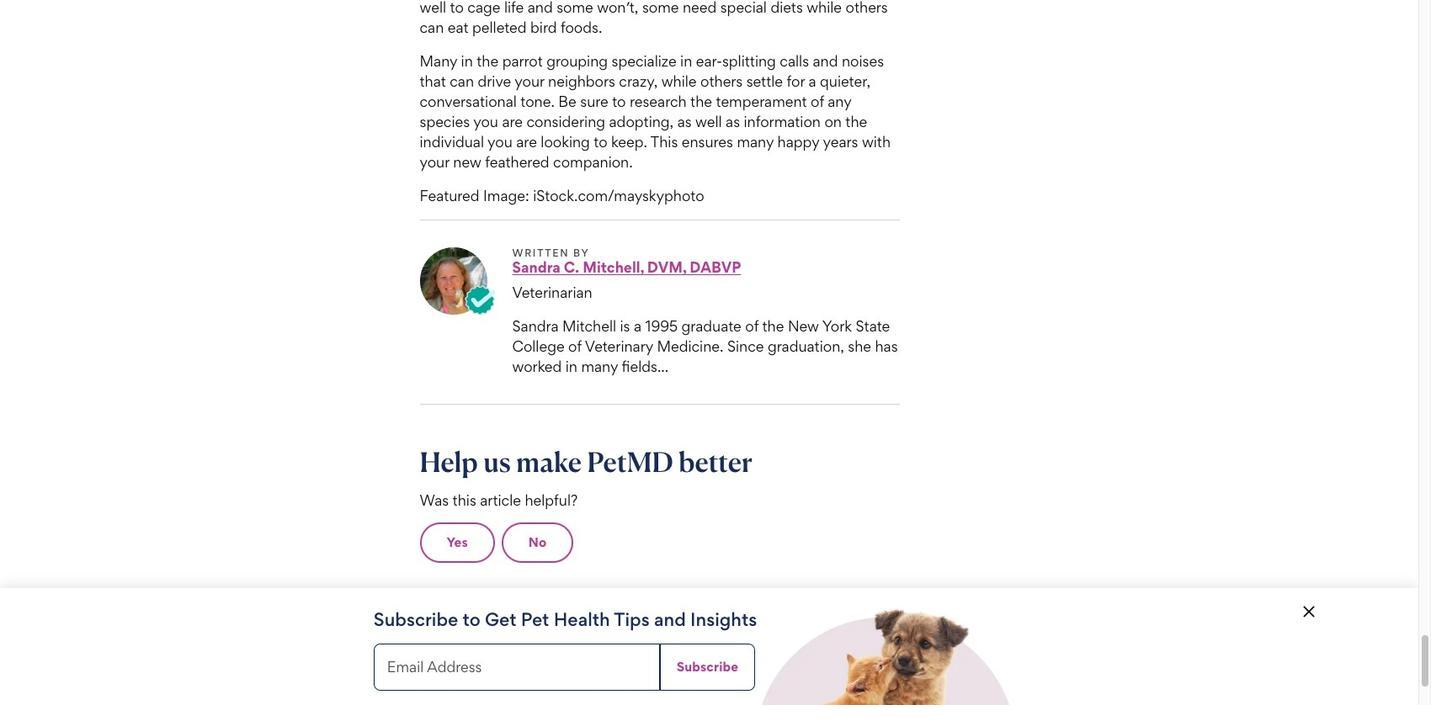 Task type: vqa. For each thing, say whether or not it's contained in the screenshot.
Of
yes



Task type: describe. For each thing, give the bounding box(es) containing it.
new
[[788, 318, 820, 336]]

drive
[[478, 73, 511, 91]]

get
[[485, 609, 517, 631]]

crazy,
[[619, 73, 658, 91]]

was this article helpful?
[[420, 492, 578, 510]]

2 as from the left
[[726, 113, 740, 131]]

tone.
[[521, 93, 555, 111]]

sandra inside written by sandra c. mitchell, dvm, dabvp veterinarian
[[513, 259, 561, 277]]

pet
[[521, 609, 550, 631]]

information
[[744, 113, 821, 131]]

new
[[453, 154, 482, 171]]

the right on
[[846, 113, 868, 131]]

keep.
[[612, 133, 648, 151]]

many in the parrot grouping specialize in ear-splitting calls and noises that can drive your neighbors crazy, while others settle for a quieter, conversational tone. be sure to research the temperament of any species you are considering adopting, as well as information on the individual you are looking to keep. this ensures many happy years with your new feathered companion.
[[420, 53, 891, 171]]

0 vertical spatial you
[[474, 113, 499, 131]]

college
[[513, 338, 565, 356]]

subscribe for subscribe to get pet health tips and insights
[[374, 609, 459, 631]]

dabvp
[[690, 259, 741, 277]]

c.
[[564, 259, 580, 277]]

has
[[876, 338, 898, 356]]

fields...
[[622, 358, 669, 376]]

she
[[848, 338, 872, 356]]

with
[[862, 133, 891, 151]]

the inside sandra mitchell is a 1995 graduate of the new york state college of veterinary medicine. since graduation, she has worked in many fields...
[[763, 318, 785, 336]]

puppy and kitten hugging image
[[762, 602, 1010, 706]]

sandra c. mitchell, dvm, dabvp image
[[420, 248, 487, 315]]

medicine. since
[[657, 338, 764, 356]]

in inside sandra mitchell is a 1995 graduate of the new york state college of veterinary medicine. since graduation, she has worked in many fields...
[[566, 358, 578, 376]]

featured image: istock.com/mayskyphoto
[[420, 187, 705, 205]]

state
[[856, 318, 891, 336]]

conversational
[[420, 93, 517, 111]]

individual
[[420, 133, 484, 151]]

while
[[662, 73, 697, 91]]

us
[[484, 446, 511, 480]]

splitting
[[723, 53, 777, 70]]

no button
[[502, 523, 574, 564]]

insights
[[691, 609, 757, 631]]

subscribe to get pet health tips and insights
[[374, 609, 757, 631]]

grouping
[[547, 53, 608, 70]]

subscribe button
[[660, 644, 756, 692]]

none email field inside newsletter subscription element
[[374, 644, 660, 692]]

worked
[[513, 358, 562, 376]]

york
[[823, 318, 852, 336]]

subscribe for subscribe
[[677, 660, 739, 676]]

1 as from the left
[[678, 113, 692, 131]]

on
[[825, 113, 842, 131]]

featured
[[420, 187, 480, 205]]

well
[[696, 113, 722, 131]]

noises
[[842, 53, 884, 70]]

that
[[420, 73, 446, 91]]

was
[[420, 492, 449, 510]]

looking
[[541, 133, 590, 151]]

image:
[[484, 187, 530, 205]]

0 vertical spatial are
[[502, 113, 523, 131]]

this
[[453, 492, 477, 510]]

species
[[420, 113, 470, 131]]

istock.com/mayskyphoto
[[533, 187, 705, 205]]

specialize
[[612, 53, 677, 70]]

article
[[480, 492, 521, 510]]

help
[[420, 446, 478, 480]]

settle
[[747, 73, 783, 91]]

ensures
[[682, 133, 734, 151]]

can
[[450, 73, 474, 91]]

written
[[513, 247, 570, 260]]

considering
[[527, 113, 606, 131]]

many inside sandra mitchell is a 1995 graduate of the new york state college of veterinary medicine. since graduation, she has worked in many fields...
[[582, 358, 618, 376]]

sandra mitchell is a 1995 graduate of the new york state college of veterinary medicine. since graduation, she has worked in many fields...
[[513, 318, 898, 376]]

and inside many in the parrot grouping specialize in ear-splitting calls and noises that can drive your neighbors crazy, while others settle for a quieter, conversational tone. be sure to research the temperament of any species you are considering adopting, as well as information on the individual you are looking to keep. this ensures many happy years with your new feathered companion.
[[813, 53, 839, 70]]

sure
[[581, 93, 609, 111]]

be
[[559, 93, 577, 111]]

yes
[[447, 535, 468, 551]]

adopting,
[[609, 113, 674, 131]]



Task type: locate. For each thing, give the bounding box(es) containing it.
1 horizontal spatial your
[[515, 73, 545, 91]]

2 horizontal spatial to
[[613, 93, 626, 111]]

1 horizontal spatial to
[[594, 133, 608, 151]]

the up drive
[[477, 53, 499, 70]]

ear-
[[696, 53, 723, 70]]

the
[[477, 53, 499, 70], [691, 93, 713, 111], [846, 113, 868, 131], [763, 318, 785, 336]]

of down mitchell
[[569, 338, 582, 356]]

veterinarian
[[513, 284, 593, 302]]

a right for
[[809, 73, 817, 91]]

you
[[474, 113, 499, 131], [488, 133, 513, 151]]

research
[[630, 93, 687, 111]]

calls
[[780, 53, 810, 70]]

0 vertical spatial of
[[811, 93, 824, 111]]

0 vertical spatial a
[[809, 73, 817, 91]]

1 vertical spatial and
[[654, 609, 686, 631]]

sandra up college
[[513, 318, 559, 336]]

sandra up "veterinarian"
[[513, 259, 561, 277]]

no
[[529, 535, 547, 551]]

1 vertical spatial you
[[488, 133, 513, 151]]

of left any
[[811, 93, 824, 111]]

and up quieter,
[[813, 53, 839, 70]]

many
[[737, 133, 774, 151], [582, 358, 618, 376]]

0 vertical spatial many
[[737, 133, 774, 151]]

2 horizontal spatial in
[[681, 53, 693, 70]]

health
[[554, 609, 610, 631]]

in up the can
[[461, 53, 473, 70]]

1 vertical spatial are
[[517, 133, 537, 151]]

your
[[515, 73, 545, 91], [420, 154, 450, 171]]

0 horizontal spatial as
[[678, 113, 692, 131]]

1 horizontal spatial subscribe
[[677, 660, 739, 676]]

your down parrot
[[515, 73, 545, 91]]

1 horizontal spatial many
[[737, 133, 774, 151]]

1 vertical spatial many
[[582, 358, 618, 376]]

0 vertical spatial and
[[813, 53, 839, 70]]

neighbors
[[548, 73, 616, 91]]

1 horizontal spatial of
[[746, 318, 759, 336]]

for
[[787, 73, 805, 91]]

years
[[823, 133, 859, 151]]

your down individual
[[420, 154, 450, 171]]

written by sandra c. mitchell, dvm, dabvp veterinarian
[[513, 247, 741, 302]]

0 vertical spatial your
[[515, 73, 545, 91]]

any
[[828, 93, 852, 111]]

1 vertical spatial your
[[420, 154, 450, 171]]

subscribe inside subscribe button
[[677, 660, 739, 676]]

are up feathered
[[517, 133, 537, 151]]

1 vertical spatial sandra
[[513, 318, 559, 336]]

of
[[811, 93, 824, 111], [746, 318, 759, 336], [569, 338, 582, 356]]

2 vertical spatial of
[[569, 338, 582, 356]]

to left get
[[463, 609, 481, 631]]

1 horizontal spatial in
[[566, 358, 578, 376]]

graduate
[[682, 318, 742, 336]]

tips
[[614, 609, 650, 631]]

1 horizontal spatial a
[[809, 73, 817, 91]]

mitchell
[[563, 318, 617, 336]]

temperament
[[716, 93, 807, 111]]

1995
[[646, 318, 678, 336]]

yes button
[[420, 523, 495, 564]]

2 horizontal spatial of
[[811, 93, 824, 111]]

1 vertical spatial subscribe
[[677, 660, 739, 676]]

this
[[651, 133, 678, 151]]

quieter,
[[820, 73, 871, 91]]

and right tips
[[654, 609, 686, 631]]

make
[[517, 446, 582, 480]]

companion.
[[553, 154, 633, 171]]

are
[[502, 113, 523, 131], [517, 133, 537, 151]]

and inside newsletter subscription element
[[654, 609, 686, 631]]

1 horizontal spatial and
[[813, 53, 839, 70]]

petmd
[[588, 446, 673, 480]]

1 vertical spatial of
[[746, 318, 759, 336]]

many
[[420, 53, 458, 70]]

0 vertical spatial sandra
[[513, 259, 561, 277]]

1 horizontal spatial as
[[726, 113, 740, 131]]

you down conversational
[[474, 113, 499, 131]]

0 horizontal spatial a
[[634, 318, 642, 336]]

sandra inside sandra mitchell is a 1995 graduate of the new york state college of veterinary medicine. since graduation, she has worked in many fields...
[[513, 318, 559, 336]]

graduation,
[[768, 338, 845, 356]]

you up feathered
[[488, 133, 513, 151]]

by
[[574, 247, 590, 260]]

parrot
[[503, 53, 543, 70]]

happy
[[778, 133, 820, 151]]

a inside many in the parrot grouping specialize in ear-splitting calls and noises that can drive your neighbors crazy, while others settle for a quieter, conversational tone. be sure to research the temperament of any species you are considering adopting, as well as information on the individual you are looking to keep. this ensures many happy years with your new feathered companion.
[[809, 73, 817, 91]]

newsletter subscription element
[[0, 589, 1419, 706]]

to inside newsletter subscription element
[[463, 609, 481, 631]]

to up 'companion.'
[[594, 133, 608, 151]]

others
[[701, 73, 743, 91]]

1 vertical spatial to
[[594, 133, 608, 151]]

0 horizontal spatial to
[[463, 609, 481, 631]]

to
[[613, 93, 626, 111], [594, 133, 608, 151], [463, 609, 481, 631]]

of right graduate
[[746, 318, 759, 336]]

to right "sure"
[[613, 93, 626, 111]]

veterinary
[[585, 338, 654, 356]]

many down veterinary
[[582, 358, 618, 376]]

is
[[620, 318, 630, 336]]

0 horizontal spatial your
[[420, 154, 450, 171]]

as right well
[[726, 113, 740, 131]]

1 sandra from the top
[[513, 259, 561, 277]]

and
[[813, 53, 839, 70], [654, 609, 686, 631]]

2 sandra from the top
[[513, 318, 559, 336]]

mitchell,
[[583, 259, 644, 277]]

sandra c. mitchell, dvm, dabvp link
[[513, 259, 741, 277]]

a right is
[[634, 318, 642, 336]]

a
[[809, 73, 817, 91], [634, 318, 642, 336]]

of inside many in the parrot grouping specialize in ear-splitting calls and noises that can drive your neighbors crazy, while others settle for a quieter, conversational tone. be sure to research the temperament of any species you are considering adopting, as well as information on the individual you are looking to keep. this ensures many happy years with your new feathered companion.
[[811, 93, 824, 111]]

the left new
[[763, 318, 785, 336]]

in
[[461, 53, 473, 70], [681, 53, 693, 70], [566, 358, 578, 376]]

subscribe
[[374, 609, 459, 631], [677, 660, 739, 676]]

many down information
[[737, 133, 774, 151]]

dvm,
[[647, 259, 687, 277]]

help us make petmd better
[[420, 446, 753, 480]]

are down tone.
[[502, 113, 523, 131]]

helpful?
[[525, 492, 578, 510]]

0 vertical spatial to
[[613, 93, 626, 111]]

in up while
[[681, 53, 693, 70]]

in right worked
[[566, 358, 578, 376]]

0 horizontal spatial in
[[461, 53, 473, 70]]

0 horizontal spatial subscribe
[[374, 609, 459, 631]]

as left well
[[678, 113, 692, 131]]

many inside many in the parrot grouping specialize in ear-splitting calls and noises that can drive your neighbors crazy, while others settle for a quieter, conversational tone. be sure to research the temperament of any species you are considering adopting, as well as information on the individual you are looking to keep. this ensures many happy years with your new feathered companion.
[[737, 133, 774, 151]]

0 horizontal spatial of
[[569, 338, 582, 356]]

1 vertical spatial a
[[634, 318, 642, 336]]

0 horizontal spatial many
[[582, 358, 618, 376]]

better
[[679, 446, 753, 480]]

feathered
[[485, 154, 550, 171]]

the up well
[[691, 93, 713, 111]]

0 vertical spatial subscribe
[[374, 609, 459, 631]]

0 horizontal spatial and
[[654, 609, 686, 631]]

sandra
[[513, 259, 561, 277], [513, 318, 559, 336]]

a inside sandra mitchell is a 1995 graduate of the new york state college of veterinary medicine. since graduation, she has worked in many fields...
[[634, 318, 642, 336]]

as
[[678, 113, 692, 131], [726, 113, 740, 131]]

close image
[[1299, 602, 1320, 622]]

None email field
[[374, 644, 660, 692]]

2 vertical spatial to
[[463, 609, 481, 631]]



